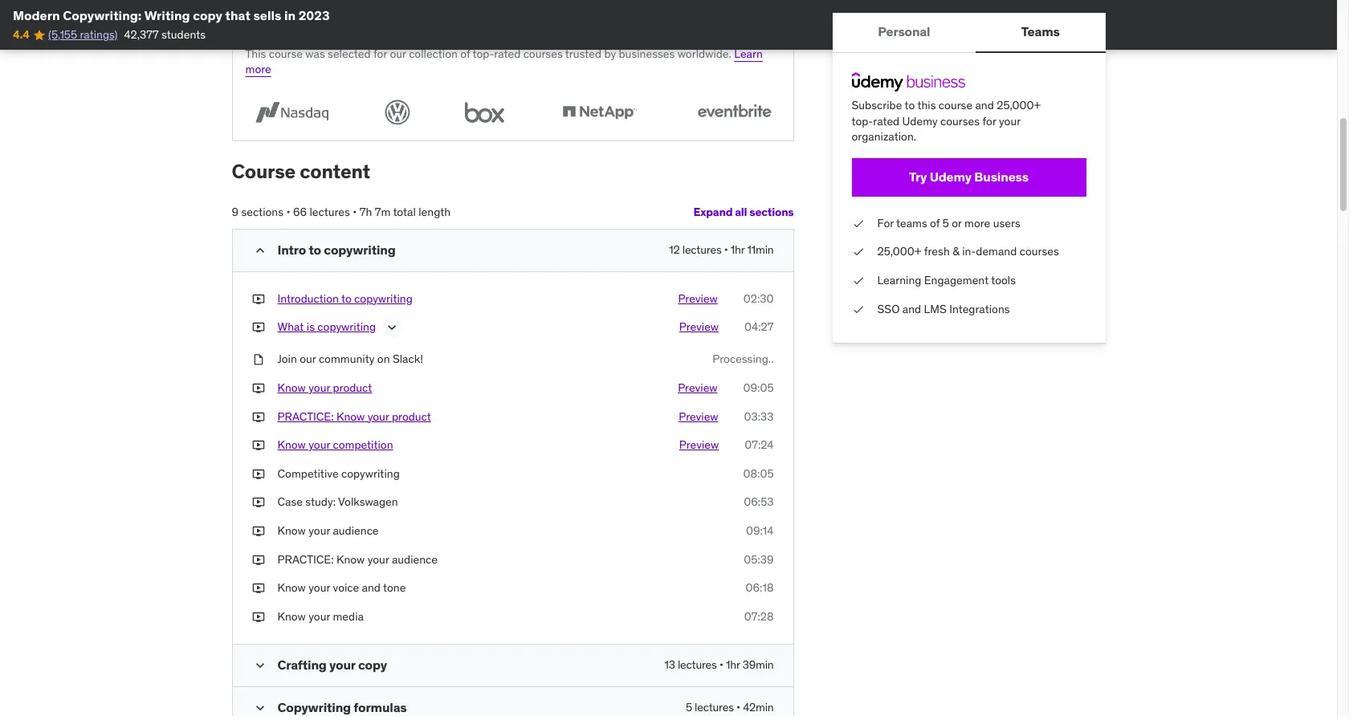Task type: describe. For each thing, give the bounding box(es) containing it.
case study: volkswagen
[[277, 495, 398, 509]]

(5,155
[[48, 28, 77, 42]]

practice: for practice: know your audience
[[277, 552, 334, 567]]

expand all sections
[[694, 205, 794, 220]]

case
[[277, 495, 303, 509]]

your for voice
[[309, 581, 330, 595]]

know your competition
[[277, 438, 393, 452]]

1 vertical spatial of
[[930, 216, 940, 230]]

know your audience
[[277, 524, 379, 538]]

introduction to copywriting button
[[277, 291, 413, 307]]

your inside practice: know your product button
[[368, 409, 389, 424]]

42,377
[[124, 28, 159, 42]]

more inside learn more
[[245, 62, 271, 77]]

copywriting for what is copywriting
[[318, 320, 376, 334]]

eventbrite image
[[688, 97, 780, 128]]

show lecture description image
[[384, 320, 400, 336]]

intro to copywriting
[[277, 242, 396, 258]]

1hr for intro to copywriting
[[731, 242, 745, 257]]

for
[[877, 216, 894, 230]]

learn more link
[[245, 46, 763, 77]]

&
[[953, 244, 960, 259]]

1 horizontal spatial audience
[[392, 552, 438, 567]]

length
[[419, 205, 451, 219]]

teams
[[896, 216, 927, 230]]

copywriting:
[[63, 7, 142, 23]]

and inside "subscribe to this course and 25,000+ top‑rated udemy courses for your organization."
[[975, 98, 994, 112]]

13
[[665, 658, 675, 673]]

07:28
[[744, 609, 774, 624]]

on
[[377, 352, 390, 367]]

content
[[300, 159, 370, 184]]

community
[[319, 352, 375, 367]]

sections inside expand all sections dropdown button
[[750, 205, 794, 220]]

preview for 02:30
[[678, 291, 718, 306]]

or
[[952, 216, 962, 230]]

practice: know your audience
[[277, 552, 438, 567]]

• left 66
[[286, 205, 290, 219]]

what
[[277, 320, 304, 334]]

0 vertical spatial courses
[[523, 46, 563, 61]]

volkswagen
[[338, 495, 398, 509]]

demand
[[976, 244, 1017, 259]]

preview for 09:05
[[678, 381, 718, 395]]

modern
[[13, 7, 60, 23]]

• left 7h 7m
[[353, 205, 357, 219]]

1 horizontal spatial and
[[903, 302, 921, 316]]

25,000+ fresh & in-demand courses
[[877, 244, 1059, 259]]

08:05
[[743, 466, 774, 481]]

09:14
[[746, 524, 774, 538]]

top-
[[473, 46, 494, 61]]

top‑rated
[[852, 114, 900, 128]]

engagement
[[924, 273, 989, 288]]

rated
[[494, 46, 521, 61]]

0 horizontal spatial 5
[[686, 701, 692, 715]]

small image for copywriting
[[252, 701, 268, 716]]

tools
[[991, 273, 1016, 288]]

your for media
[[309, 609, 330, 624]]

1 sections from the left
[[241, 205, 284, 219]]

learning
[[877, 273, 922, 288]]

introduction
[[277, 291, 339, 306]]

1hr for crafting your copy
[[726, 658, 740, 673]]

your for product
[[309, 381, 330, 395]]

42min
[[743, 701, 774, 715]]

11min
[[747, 242, 774, 257]]

tone
[[383, 581, 406, 595]]

trusted
[[565, 46, 602, 61]]

udemy inside "subscribe to this course and 25,000+ top‑rated udemy courses for your organization."
[[902, 114, 938, 128]]

know for know your competition
[[277, 438, 306, 452]]

learn more
[[245, 46, 763, 77]]

udemy business image
[[852, 72, 965, 92]]

know for know your audience
[[277, 524, 306, 538]]

your for audience
[[309, 524, 330, 538]]

competitive copywriting
[[277, 466, 400, 481]]

practice: for practice: know your product
[[277, 409, 334, 424]]

subscribe
[[852, 98, 902, 112]]

25,000+ inside "subscribe to this course and 25,000+ top‑rated udemy courses for your organization."
[[997, 98, 1041, 112]]

• for formulas
[[737, 701, 741, 715]]

sso and lms integrations
[[877, 302, 1010, 316]]

12 lectures • 1hr 11min
[[669, 242, 774, 257]]

copywriting
[[277, 700, 351, 716]]

worldwide.
[[678, 46, 732, 61]]

businesses
[[619, 46, 675, 61]]

writing
[[144, 7, 190, 23]]

0 horizontal spatial and
[[362, 581, 381, 595]]

personal button
[[832, 13, 976, 51]]

small image for crafting
[[252, 658, 268, 674]]

4.4
[[13, 28, 29, 42]]

• for to
[[724, 242, 728, 257]]

to for subscribe
[[905, 98, 915, 112]]

course
[[232, 159, 296, 184]]

• for your
[[720, 658, 724, 673]]

courses inside "subscribe to this course and 25,000+ top‑rated udemy courses for your organization."
[[941, 114, 980, 128]]

practice: know your product
[[277, 409, 431, 424]]

users
[[993, 216, 1021, 230]]

intro
[[277, 242, 306, 258]]

competitive
[[277, 466, 339, 481]]

students
[[162, 28, 206, 42]]

(5,155 ratings)
[[48, 28, 118, 42]]

product inside button
[[333, 381, 372, 395]]

1 horizontal spatial our
[[390, 46, 406, 61]]

subscribe to this course and 25,000+ top‑rated udemy courses for your organization.
[[852, 98, 1041, 144]]

2023
[[299, 7, 330, 23]]

preview for 04:27
[[679, 320, 719, 334]]

is
[[307, 320, 315, 334]]

crafting your copy
[[277, 657, 387, 673]]

02:30
[[744, 291, 774, 306]]

expand all sections button
[[694, 197, 794, 229]]

5 lectures • 42min
[[686, 701, 774, 715]]

know your media
[[277, 609, 364, 624]]



Task type: vqa. For each thing, say whether or not it's contained in the screenshot.


Task type: locate. For each thing, give the bounding box(es) containing it.
0 horizontal spatial course
[[269, 46, 303, 61]]

preview left 03:33
[[679, 409, 718, 424]]

• left 11min
[[724, 242, 728, 257]]

0 horizontal spatial for
[[373, 46, 387, 61]]

2 vertical spatial courses
[[1020, 244, 1059, 259]]

preview up processing..
[[679, 320, 719, 334]]

your down community
[[309, 381, 330, 395]]

12
[[669, 242, 680, 257]]

0 horizontal spatial of
[[460, 46, 470, 61]]

preview down "12"
[[678, 291, 718, 306]]

1 horizontal spatial of
[[930, 216, 940, 230]]

25,000+ up business
[[997, 98, 1041, 112]]

1 horizontal spatial courses
[[941, 114, 980, 128]]

2 horizontal spatial and
[[975, 98, 994, 112]]

tab list
[[832, 13, 1106, 53]]

know up 'voice'
[[336, 552, 365, 567]]

0 horizontal spatial to
[[309, 242, 321, 258]]

xsmall image
[[852, 273, 865, 289], [252, 291, 265, 307], [852, 302, 865, 317], [252, 320, 265, 336], [252, 352, 265, 368], [252, 381, 265, 396], [252, 409, 265, 425], [252, 466, 265, 482], [252, 524, 265, 539], [252, 609, 265, 625]]

1 vertical spatial audience
[[392, 552, 438, 567]]

know inside know your competition button
[[277, 438, 306, 452]]

know down case
[[277, 524, 306, 538]]

copywriting up volkswagen
[[341, 466, 400, 481]]

courses right rated
[[523, 46, 563, 61]]

1 vertical spatial our
[[300, 352, 316, 367]]

business
[[975, 169, 1029, 185]]

to for intro
[[309, 242, 321, 258]]

0 vertical spatial practice:
[[277, 409, 334, 424]]

copywriting down 7h 7m
[[324, 242, 396, 258]]

0 vertical spatial more
[[245, 62, 271, 77]]

product up practice: know your product
[[333, 381, 372, 395]]

3 small image from the top
[[252, 701, 268, 716]]

copywriting for introduction to copywriting
[[354, 291, 413, 306]]

0 vertical spatial 1hr
[[731, 242, 745, 257]]

practice: down know your audience
[[277, 552, 334, 567]]

course
[[269, 46, 303, 61], [939, 98, 973, 112]]

0 vertical spatial udemy
[[902, 114, 938, 128]]

to for introduction
[[341, 291, 352, 306]]

know your product
[[277, 381, 372, 395]]

• left 39min
[[720, 658, 724, 673]]

0 horizontal spatial 25,000+
[[877, 244, 922, 259]]

2 vertical spatial and
[[362, 581, 381, 595]]

1 practice: from the top
[[277, 409, 334, 424]]

small image
[[252, 242, 268, 258], [252, 658, 268, 674], [252, 701, 268, 716]]

your up tone
[[368, 552, 389, 567]]

0 vertical spatial copy
[[193, 7, 222, 23]]

to up what is copywriting
[[341, 291, 352, 306]]

product inside button
[[392, 409, 431, 424]]

42,377 students
[[124, 28, 206, 42]]

1hr left 39min
[[726, 658, 740, 673]]

9
[[232, 205, 239, 219]]

5 left or
[[943, 216, 949, 230]]

audience
[[333, 524, 379, 538], [392, 552, 438, 567]]

0 vertical spatial course
[[269, 46, 303, 61]]

sections
[[241, 205, 284, 219], [750, 205, 794, 220]]

2 horizontal spatial courses
[[1020, 244, 1059, 259]]

0 vertical spatial of
[[460, 46, 470, 61]]

sections right 9
[[241, 205, 284, 219]]

slack!
[[393, 352, 423, 367]]

0 horizontal spatial audience
[[333, 524, 379, 538]]

lectures for intro to copywriting
[[682, 242, 722, 257]]

2 vertical spatial to
[[341, 291, 352, 306]]

1 vertical spatial product
[[392, 409, 431, 424]]

sections right the "all"
[[750, 205, 794, 220]]

2 horizontal spatial to
[[905, 98, 915, 112]]

know up competition at the left
[[336, 409, 365, 424]]

all
[[735, 205, 747, 220]]

07:24
[[745, 438, 774, 452]]

1 vertical spatial and
[[903, 302, 921, 316]]

9 sections • 66 lectures • 7h 7m total length
[[232, 205, 451, 219]]

• left 42min
[[737, 701, 741, 715]]

for up business
[[983, 114, 996, 128]]

0 horizontal spatial copy
[[193, 7, 222, 23]]

lectures right 66
[[310, 205, 350, 219]]

1 vertical spatial udemy
[[930, 169, 972, 185]]

our right join
[[300, 352, 316, 367]]

know up crafting
[[277, 609, 306, 624]]

join our community on slack!
[[277, 352, 423, 367]]

05:39
[[744, 552, 774, 567]]

1hr left 11min
[[731, 242, 745, 257]]

course inside "subscribe to this course and 25,000+ top‑rated udemy courses for your organization."
[[939, 98, 973, 112]]

25,000+
[[997, 98, 1041, 112], [877, 244, 922, 259]]

0 horizontal spatial product
[[333, 381, 372, 395]]

copy left "that"
[[193, 7, 222, 23]]

0 horizontal spatial sections
[[241, 205, 284, 219]]

•
[[286, 205, 290, 219], [353, 205, 357, 219], [724, 242, 728, 257], [720, 658, 724, 673], [737, 701, 741, 715]]

preview left 07:24
[[679, 438, 719, 452]]

ratings)
[[80, 28, 118, 42]]

course right this at right
[[939, 98, 973, 112]]

copywriting inside button
[[354, 291, 413, 306]]

know inside practice: know your product button
[[336, 409, 365, 424]]

more down this
[[245, 62, 271, 77]]

preview for 07:24
[[679, 438, 719, 452]]

1 horizontal spatial 5
[[943, 216, 949, 230]]

your left media
[[309, 609, 330, 624]]

this
[[918, 98, 936, 112]]

udemy inside try udemy business link
[[930, 169, 972, 185]]

1 horizontal spatial for
[[983, 114, 996, 128]]

1 horizontal spatial to
[[341, 291, 352, 306]]

crafting
[[277, 657, 327, 673]]

teams
[[1021, 24, 1060, 40]]

collection
[[409, 46, 458, 61]]

and right this at right
[[975, 98, 994, 112]]

small image left crafting
[[252, 658, 268, 674]]

know up know your media
[[277, 581, 306, 595]]

0 vertical spatial audience
[[333, 524, 379, 538]]

total
[[393, 205, 416, 219]]

25,000+ up learning
[[877, 244, 922, 259]]

1 vertical spatial 25,000+
[[877, 244, 922, 259]]

to right intro at the top left of page
[[309, 242, 321, 258]]

1 small image from the top
[[252, 242, 268, 258]]

0 vertical spatial 25,000+
[[997, 98, 1041, 112]]

1 vertical spatial 5
[[686, 701, 692, 715]]

5
[[943, 216, 949, 230], [686, 701, 692, 715]]

for
[[373, 46, 387, 61], [983, 114, 996, 128]]

was
[[305, 46, 325, 61]]

copy
[[193, 7, 222, 23], [358, 657, 387, 673]]

netapp image
[[553, 97, 646, 128]]

courses up the try udemy business
[[941, 114, 980, 128]]

your for competition
[[309, 438, 330, 452]]

courses
[[523, 46, 563, 61], [941, 114, 980, 128], [1020, 244, 1059, 259]]

2 vertical spatial small image
[[252, 701, 268, 716]]

udemy down this at right
[[902, 114, 938, 128]]

copywriting down introduction to copywriting button
[[318, 320, 376, 334]]

of left top-
[[460, 46, 470, 61]]

that
[[225, 7, 250, 23]]

your inside know your product button
[[309, 381, 330, 395]]

study:
[[305, 495, 336, 509]]

product up competition at the left
[[392, 409, 431, 424]]

practice: inside button
[[277, 409, 334, 424]]

our
[[390, 46, 406, 61], [300, 352, 316, 367]]

to inside button
[[341, 291, 352, 306]]

volkswagen image
[[380, 97, 415, 128]]

0 horizontal spatial our
[[300, 352, 316, 367]]

0 vertical spatial product
[[333, 381, 372, 395]]

audience up the practice: know your audience
[[333, 524, 379, 538]]

teams button
[[976, 13, 1106, 51]]

know for know your product
[[277, 381, 306, 395]]

what is copywriting
[[277, 320, 376, 334]]

lectures down 13 lectures • 1hr 39min
[[695, 701, 734, 715]]

13 lectures • 1hr 39min
[[665, 658, 774, 673]]

copywriting formulas
[[277, 700, 407, 716]]

your down 'study:'
[[309, 524, 330, 538]]

lectures right "12"
[[682, 242, 722, 257]]

0 horizontal spatial courses
[[523, 46, 563, 61]]

learn
[[734, 46, 763, 61]]

1 vertical spatial to
[[309, 242, 321, 258]]

practice: down know your product button
[[277, 409, 334, 424]]

and left tone
[[362, 581, 381, 595]]

preview down processing..
[[678, 381, 718, 395]]

1 vertical spatial copy
[[358, 657, 387, 673]]

small image left intro at the top left of page
[[252, 242, 268, 258]]

03:33
[[744, 409, 774, 424]]

lectures for crafting your copy
[[678, 658, 717, 673]]

media
[[333, 609, 364, 624]]

09:05
[[743, 381, 774, 395]]

your left 'voice'
[[309, 581, 330, 595]]

integrations
[[950, 302, 1010, 316]]

copywriting up 'show lecture description' icon
[[354, 291, 413, 306]]

know down join
[[277, 381, 306, 395]]

try udemy business link
[[852, 158, 1086, 197]]

know up competitive
[[277, 438, 306, 452]]

copywriting inside "button"
[[318, 320, 376, 334]]

voice
[[333, 581, 359, 595]]

your inside know your competition button
[[309, 438, 330, 452]]

your inside "subscribe to this course and 25,000+ top‑rated udemy courses for your organization."
[[999, 114, 1021, 128]]

by
[[604, 46, 616, 61]]

06:18
[[746, 581, 774, 595]]

for teams of 5 or more users
[[877, 216, 1021, 230]]

and right sso
[[903, 302, 921, 316]]

5 down 13 lectures • 1hr 39min
[[686, 701, 692, 715]]

small image left copywriting
[[252, 701, 268, 716]]

know for know your media
[[277, 609, 306, 624]]

xsmall image
[[852, 216, 865, 232], [852, 244, 865, 260], [252, 438, 265, 454], [252, 495, 265, 511], [252, 552, 265, 568], [252, 581, 265, 597]]

courses right demand
[[1020, 244, 1059, 259]]

audience up tone
[[392, 552, 438, 567]]

lectures for copywriting formulas
[[695, 701, 734, 715]]

try
[[909, 169, 927, 185]]

1 vertical spatial courses
[[941, 114, 980, 128]]

2 sections from the left
[[750, 205, 794, 220]]

06:53
[[744, 495, 774, 509]]

box image
[[457, 97, 511, 128]]

know your voice and tone
[[277, 581, 406, 595]]

learning engagement tools
[[877, 273, 1016, 288]]

your right crafting
[[329, 657, 355, 673]]

of left or
[[930, 216, 940, 230]]

join
[[277, 352, 297, 367]]

course content
[[232, 159, 370, 184]]

lms
[[924, 302, 947, 316]]

small image for intro
[[252, 242, 268, 258]]

copy up formulas
[[358, 657, 387, 673]]

to inside "subscribe to this course and 25,000+ top‑rated udemy courses for your organization."
[[905, 98, 915, 112]]

1 vertical spatial practice:
[[277, 552, 334, 567]]

39min
[[743, 658, 774, 673]]

know for know your voice and tone
[[277, 581, 306, 595]]

introduction to copywriting
[[277, 291, 413, 306]]

0 vertical spatial our
[[390, 46, 406, 61]]

0 vertical spatial to
[[905, 98, 915, 112]]

1 horizontal spatial more
[[965, 216, 991, 230]]

know inside know your product button
[[277, 381, 306, 395]]

for right selected
[[373, 46, 387, 61]]

for inside "subscribe to this course and 25,000+ top‑rated udemy courses for your organization."
[[983, 114, 996, 128]]

selected
[[328, 46, 371, 61]]

personal
[[878, 24, 930, 40]]

1 horizontal spatial course
[[939, 98, 973, 112]]

1 horizontal spatial sections
[[750, 205, 794, 220]]

your up competitive
[[309, 438, 330, 452]]

nasdaq image
[[245, 97, 338, 128]]

our left collection
[[390, 46, 406, 61]]

what is copywriting button
[[277, 320, 376, 339]]

your up business
[[999, 114, 1021, 128]]

lectures right 13
[[678, 658, 717, 673]]

2 practice: from the top
[[277, 552, 334, 567]]

0 vertical spatial 5
[[943, 216, 949, 230]]

your for copy
[[329, 657, 355, 673]]

0 vertical spatial and
[[975, 98, 994, 112]]

udemy right "try"
[[930, 169, 972, 185]]

tab list containing personal
[[832, 13, 1106, 53]]

1 vertical spatial 1hr
[[726, 658, 740, 673]]

2 small image from the top
[[252, 658, 268, 674]]

1 vertical spatial small image
[[252, 658, 268, 674]]

copywriting for intro to copywriting
[[324, 242, 396, 258]]

course left was
[[269, 46, 303, 61]]

1 horizontal spatial 25,000+
[[997, 98, 1041, 112]]

1 vertical spatial for
[[983, 114, 996, 128]]

0 vertical spatial small image
[[252, 242, 268, 258]]

fresh
[[924, 244, 950, 259]]

more right or
[[965, 216, 991, 230]]

product
[[333, 381, 372, 395], [392, 409, 431, 424]]

1 horizontal spatial copy
[[358, 657, 387, 673]]

in
[[284, 7, 296, 23]]

in-
[[962, 244, 976, 259]]

1 horizontal spatial product
[[392, 409, 431, 424]]

1 vertical spatial course
[[939, 98, 973, 112]]

1 vertical spatial more
[[965, 216, 991, 230]]

know your competition button
[[277, 438, 393, 454]]

of
[[460, 46, 470, 61], [930, 216, 940, 230]]

0 vertical spatial for
[[373, 46, 387, 61]]

sso
[[877, 302, 900, 316]]

practice: know your product button
[[277, 409, 431, 425]]

to left this at right
[[905, 98, 915, 112]]

organization.
[[852, 129, 917, 144]]

and
[[975, 98, 994, 112], [903, 302, 921, 316], [362, 581, 381, 595]]

formulas
[[354, 700, 407, 716]]

66
[[293, 205, 307, 219]]

udemy
[[902, 114, 938, 128], [930, 169, 972, 185]]

preview for 03:33
[[679, 409, 718, 424]]

your up competition at the left
[[368, 409, 389, 424]]

0 horizontal spatial more
[[245, 62, 271, 77]]



